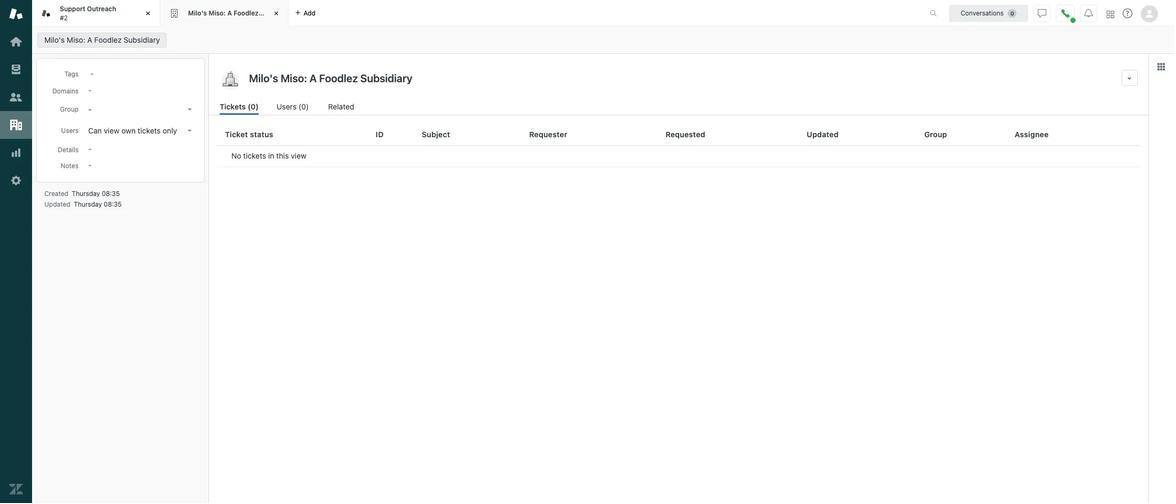 Task type: vqa. For each thing, say whether or not it's contained in the screenshot.
Close IMAGE within the 'Milo's Miso: A Foodlez Subsidiary' tab
yes



Task type: locate. For each thing, give the bounding box(es) containing it.
tickets (0)
[[220, 102, 259, 111]]

1 horizontal spatial view
[[291, 151, 307, 160]]

tickets
[[138, 126, 161, 135], [243, 151, 266, 160]]

view right can
[[104, 126, 119, 135]]

updated
[[807, 130, 839, 139], [44, 200, 70, 208]]

0 horizontal spatial users
[[61, 127, 79, 135]]

1 horizontal spatial users
[[277, 102, 297, 111]]

a inside tab
[[227, 9, 232, 17]]

None text field
[[246, 70, 1118, 86]]

0 vertical spatial view
[[104, 126, 119, 135]]

1 horizontal spatial miso:
[[209, 9, 226, 17]]

domains
[[52, 87, 79, 95]]

0 vertical spatial milo's
[[188, 9, 207, 17]]

1 vertical spatial milo's miso: a foodlez subsidiary
[[44, 35, 160, 44]]

thursday down 'notes'
[[74, 200, 102, 208]]

tags
[[64, 70, 79, 78]]

(0) for users (0)
[[299, 102, 309, 111]]

1 horizontal spatial close image
[[271, 8, 282, 19]]

1 vertical spatial subsidiary
[[124, 35, 160, 44]]

0 vertical spatial foodlez
[[234, 9, 258, 17]]

0 horizontal spatial view
[[104, 126, 119, 135]]

views image
[[9, 63, 23, 76]]

1 vertical spatial users
[[61, 127, 79, 135]]

close image left add popup button
[[271, 8, 282, 19]]

miso: inside tab
[[209, 9, 226, 17]]

1 vertical spatial miso:
[[67, 35, 85, 44]]

foodlez inside "link"
[[94, 35, 122, 44]]

1 vertical spatial updated
[[44, 200, 70, 208]]

0 horizontal spatial close image
[[143, 8, 153, 19]]

grid
[[209, 124, 1149, 503]]

1 vertical spatial foodlez
[[94, 35, 122, 44]]

reporting image
[[9, 146, 23, 160]]

details
[[58, 146, 79, 154]]

0 vertical spatial users
[[277, 102, 297, 111]]

0 vertical spatial updated
[[807, 130, 839, 139]]

miso:
[[209, 9, 226, 17], [67, 35, 85, 44]]

group
[[60, 105, 79, 113], [924, 130, 947, 139]]

conversations
[[961, 9, 1004, 17]]

1 horizontal spatial a
[[227, 9, 232, 17]]

subsidiary
[[260, 9, 294, 17], [124, 35, 160, 44]]

0 vertical spatial tickets
[[138, 126, 161, 135]]

2 close image from the left
[[271, 8, 282, 19]]

milo's
[[188, 9, 207, 17], [44, 35, 65, 44]]

1 vertical spatial milo's
[[44, 35, 65, 44]]

apps image
[[1157, 63, 1166, 71]]

this
[[276, 151, 289, 160]]

users
[[277, 102, 297, 111], [61, 127, 79, 135]]

0 horizontal spatial foodlez
[[94, 35, 122, 44]]

1 vertical spatial arrow down image
[[188, 130, 192, 132]]

can view own tickets only button
[[85, 123, 196, 138]]

secondary element
[[32, 29, 1174, 51]]

0 horizontal spatial a
[[87, 35, 92, 44]]

#2
[[60, 14, 68, 22]]

subsidiary inside tab
[[260, 9, 294, 17]]

0 vertical spatial milo's miso: a foodlez subsidiary
[[188, 9, 294, 17]]

zendesk support image
[[9, 7, 23, 21]]

notes
[[61, 162, 79, 170]]

0 horizontal spatial (0)
[[248, 102, 259, 111]]

created
[[44, 190, 68, 198]]

created thursday 08:35 updated thursday 08:35
[[44, 190, 122, 208]]

milo's miso: a foodlez subsidiary
[[188, 9, 294, 17], [44, 35, 160, 44]]

milo's miso: a foodlez subsidiary link
[[37, 33, 167, 48]]

tabs tab list
[[32, 0, 919, 27]]

2 (0) from the left
[[299, 102, 309, 111]]

close image right outreach at the top of page
[[143, 8, 153, 19]]

requester
[[529, 130, 567, 139]]

tickets (0) link
[[220, 101, 259, 115]]

status
[[250, 130, 273, 139]]

1 horizontal spatial foodlez
[[234, 9, 258, 17]]

tickets inside button
[[138, 126, 161, 135]]

thursday
[[72, 190, 100, 198], [74, 200, 102, 208]]

(0)
[[248, 102, 259, 111], [299, 102, 309, 111]]

updated inside created thursday 08:35 updated thursday 08:35
[[44, 200, 70, 208]]

arrow down image inside - button
[[188, 108, 192, 111]]

users up the details on the top
[[61, 127, 79, 135]]

0 horizontal spatial miso:
[[67, 35, 85, 44]]

grid containing ticket status
[[209, 124, 1149, 503]]

users for users
[[61, 127, 79, 135]]

requested
[[666, 130, 705, 139]]

tickets inside grid
[[243, 151, 266, 160]]

(0) left related
[[299, 102, 309, 111]]

subsidiary inside "link"
[[124, 35, 160, 44]]

0 horizontal spatial updated
[[44, 200, 70, 208]]

1 vertical spatial a
[[87, 35, 92, 44]]

1 horizontal spatial milo's miso: a foodlez subsidiary
[[188, 9, 294, 17]]

(0) right tickets
[[248, 102, 259, 111]]

0 horizontal spatial subsidiary
[[124, 35, 160, 44]]

view right this
[[291, 151, 307, 160]]

milo's miso: a foodlez subsidiary inside "link"
[[44, 35, 160, 44]]

arrow down image
[[188, 108, 192, 111], [188, 130, 192, 132]]

close image inside "tab"
[[143, 8, 153, 19]]

tickets
[[220, 102, 246, 111]]

1 vertical spatial view
[[291, 151, 307, 160]]

1 close image from the left
[[143, 8, 153, 19]]

no tickets in this view
[[231, 151, 307, 160]]

in
[[268, 151, 274, 160]]

0 vertical spatial subsidiary
[[260, 9, 294, 17]]

assignee
[[1015, 130, 1049, 139]]

0 vertical spatial miso:
[[209, 9, 226, 17]]

0 vertical spatial arrow down image
[[188, 108, 192, 111]]

subsidiary up - field
[[124, 35, 160, 44]]

close image
[[143, 8, 153, 19], [271, 8, 282, 19]]

1 horizontal spatial subsidiary
[[260, 9, 294, 17]]

foodlez
[[234, 9, 258, 17], [94, 35, 122, 44]]

1 vertical spatial tickets
[[243, 151, 266, 160]]

zendesk products image
[[1107, 10, 1114, 18]]

08:35
[[102, 190, 120, 198], [104, 200, 122, 208]]

can
[[88, 126, 102, 135]]

0 horizontal spatial milo's miso: a foodlez subsidiary
[[44, 35, 160, 44]]

users right 'tickets (0)'
[[277, 102, 297, 111]]

tickets left the in
[[243, 151, 266, 160]]

1 vertical spatial 08:35
[[104, 200, 122, 208]]

tickets right own
[[138, 126, 161, 135]]

2 arrow down image from the top
[[188, 130, 192, 132]]

1 horizontal spatial tickets
[[243, 151, 266, 160]]

close image for "tab" containing support outreach
[[143, 8, 153, 19]]

1 horizontal spatial (0)
[[299, 102, 309, 111]]

users (0) link
[[277, 101, 310, 115]]

subsidiary left the add
[[260, 9, 294, 17]]

arrow down image left tickets
[[188, 108, 192, 111]]

close image inside milo's miso: a foodlez subsidiary tab
[[271, 8, 282, 19]]

0 horizontal spatial tickets
[[138, 126, 161, 135]]

milo's inside tab
[[188, 9, 207, 17]]

-
[[88, 105, 92, 114]]

0 horizontal spatial group
[[60, 105, 79, 113]]

tab containing support outreach
[[32, 0, 160, 27]]

1 horizontal spatial milo's
[[188, 9, 207, 17]]

users for users (0)
[[277, 102, 297, 111]]

0 horizontal spatial milo's
[[44, 35, 65, 44]]

a inside "link"
[[87, 35, 92, 44]]

thursday right "created"
[[72, 190, 100, 198]]

arrow down image right only
[[188, 130, 192, 132]]

1 horizontal spatial updated
[[807, 130, 839, 139]]

arrow down image inside can view own tickets only button
[[188, 130, 192, 132]]

a
[[227, 9, 232, 17], [87, 35, 92, 44]]

1 vertical spatial group
[[924, 130, 947, 139]]

1 vertical spatial thursday
[[74, 200, 102, 208]]

subject
[[422, 130, 450, 139]]

1 (0) from the left
[[248, 102, 259, 111]]

1 horizontal spatial group
[[924, 130, 947, 139]]

view inside can view own tickets only button
[[104, 126, 119, 135]]

1 arrow down image from the top
[[188, 108, 192, 111]]

0 vertical spatial a
[[227, 9, 232, 17]]

no
[[231, 151, 241, 160]]

tab
[[32, 0, 160, 27]]

outreach
[[87, 5, 116, 13]]

- field
[[86, 67, 196, 79]]

add
[[304, 9, 316, 17]]

view
[[104, 126, 119, 135], [291, 151, 307, 160]]



Task type: describe. For each thing, give the bounding box(es) containing it.
ticket status
[[225, 130, 273, 139]]

conversations button
[[949, 5, 1028, 22]]

arrow down image for -
[[188, 108, 192, 111]]

get started image
[[9, 35, 23, 49]]

own
[[121, 126, 136, 135]]

0 vertical spatial 08:35
[[102, 190, 120, 198]]

milo's inside "link"
[[44, 35, 65, 44]]

view inside grid
[[291, 151, 307, 160]]

button displays agent's chat status as invisible. image
[[1038, 9, 1046, 17]]

arrow down image for can view own tickets only
[[188, 130, 192, 132]]

add button
[[289, 0, 322, 26]]

zendesk image
[[9, 483, 23, 497]]

can view own tickets only
[[88, 126, 177, 135]]

close image for milo's miso: a foodlez subsidiary tab
[[271, 8, 282, 19]]

get help image
[[1123, 9, 1133, 18]]

milo's miso: a foodlez subsidiary tab
[[160, 0, 294, 27]]

support
[[60, 5, 85, 13]]

miso: inside "link"
[[67, 35, 85, 44]]

group inside grid
[[924, 130, 947, 139]]

main element
[[0, 0, 32, 503]]

users (0)
[[277, 102, 309, 111]]

updated inside grid
[[807, 130, 839, 139]]

icon_org image
[[220, 70, 241, 91]]

only
[[163, 126, 177, 135]]

notifications image
[[1084, 9, 1093, 17]]

0 vertical spatial group
[[60, 105, 79, 113]]

- button
[[85, 102, 196, 117]]

support outreach #2
[[60, 5, 116, 22]]

organizations image
[[9, 118, 23, 132]]

id
[[376, 130, 384, 139]]

ticket
[[225, 130, 248, 139]]

(0) for tickets (0)
[[248, 102, 259, 111]]

related link
[[328, 101, 356, 115]]

milo's miso: a foodlez subsidiary inside tab
[[188, 9, 294, 17]]

0 vertical spatial thursday
[[72, 190, 100, 198]]

related
[[328, 102, 354, 111]]

foodlez inside tab
[[234, 9, 258, 17]]

customers image
[[9, 90, 23, 104]]

admin image
[[9, 174, 23, 188]]



